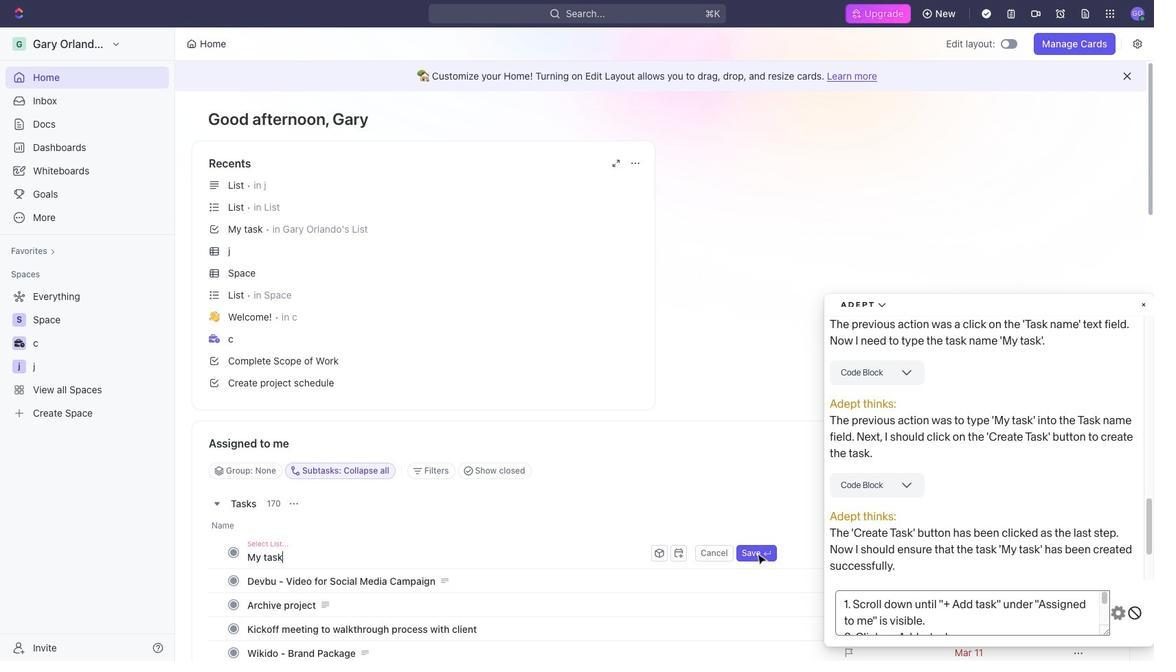 Task type: locate. For each thing, give the bounding box(es) containing it.
gary orlando's workspace, , element
[[12, 37, 26, 51]]

alert
[[175, 61, 1147, 91]]

tree
[[5, 286, 169, 425]]

Task name or type '/' for commands text field
[[247, 546, 649, 568]]

business time image
[[209, 335, 220, 343]]

Search tasks... text field
[[922, 461, 1059, 482]]



Task type: describe. For each thing, give the bounding box(es) containing it.
business time image
[[14, 340, 24, 348]]

tree inside sidebar navigation
[[5, 286, 169, 425]]

sidebar navigation
[[0, 27, 178, 662]]

j, , element
[[12, 360, 26, 374]]

space, , element
[[12, 313, 26, 327]]



Task type: vqa. For each thing, say whether or not it's contained in the screenshot.
Sidebar "navigation"
yes



